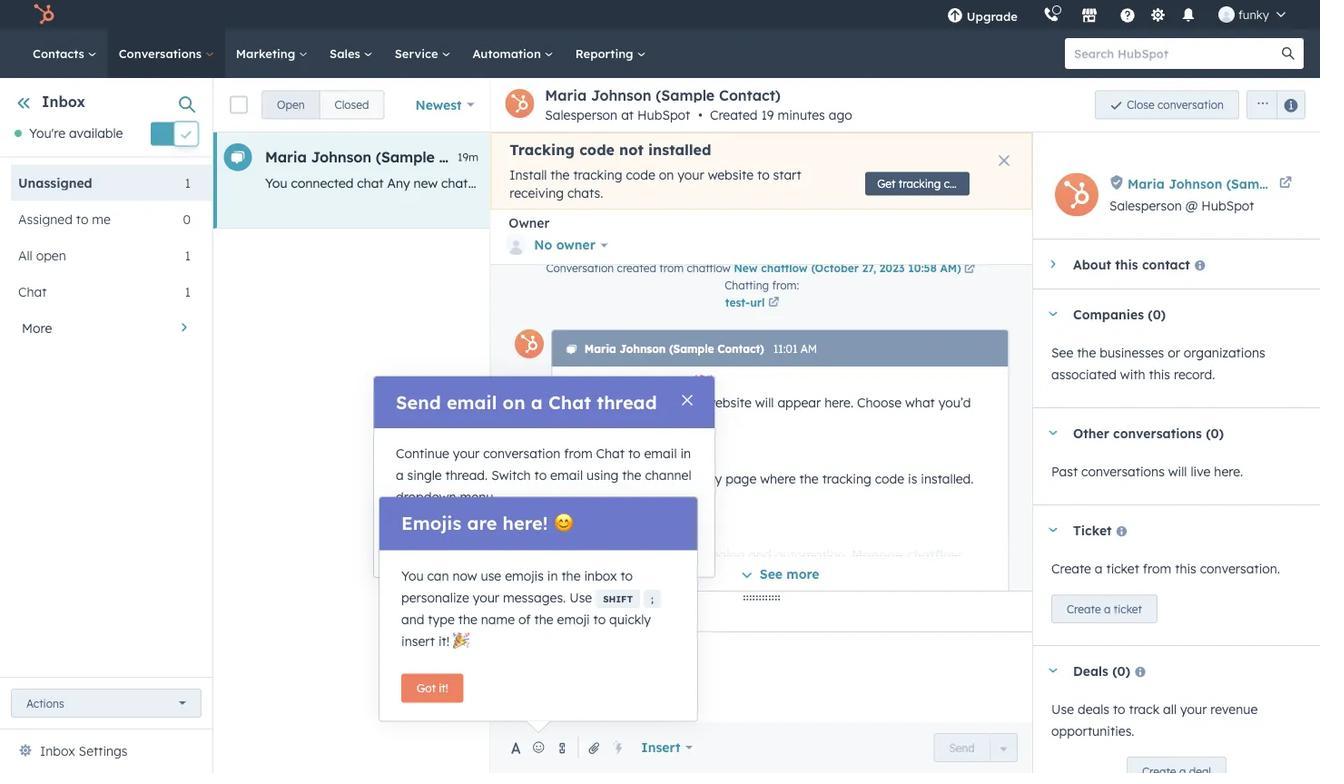 Task type: describe. For each thing, give the bounding box(es) containing it.
the inside install the tracking code on your website to start receiving chats.
[[551, 167, 570, 183]]

appear inside row
[[599, 175, 642, 191]]

your right edit in the bottom left of the page
[[595, 528, 625, 544]]

past
[[1052, 464, 1078, 480]]

other conversations (0) button
[[1034, 409, 1303, 458]]

edit
[[566, 528, 591, 544]]

where inside live chat from maria johnson (sample contact) with context you connected chat
any new chats on your website will appear here. choose what you'd like to do next:

try it out 
send a test chat from any page where the tracking code is installed: https://app.hubs row
[[1137, 175, 1173, 191]]

notifications image
[[1181, 8, 1197, 25]]

send group
[[934, 734, 1018, 763]]

chatting
[[725, 279, 769, 293]]

close image
[[999, 155, 1010, 166]]

link opens in a new window image inside test-url link
[[768, 295, 779, 312]]

code down "channel"
[[650, 490, 680, 506]]

chats inside row
[[442, 175, 475, 191]]

conversation created from chatflow
[[546, 261, 734, 275]]

the left ;
[[632, 605, 651, 621]]

settings image
[[1150, 8, 1167, 24]]

like inside row
[[796, 175, 816, 191]]

receiving
[[510, 185, 564, 201]]

to inside you connected chat 🎉 any new chats on your website will appear here. choose what you'd like to do next:
[[590, 414, 602, 430]]

close for close conversation
[[1128, 98, 1155, 112]]

not
[[620, 141, 644, 159]]

to inside install the tracking code on your website to start receiving chats.
[[758, 167, 770, 183]]

contact) for maria johnson (sample contact) salesperson at hubspot • created 19 minutes ago
[[719, 86, 781, 104]]

in inside to email in a single thread. switch to email using the channel dropdown menu.
[[681, 446, 691, 462]]

to left me
[[76, 211, 89, 227]]

your up thread. at the bottom
[[453, 446, 480, 462]]

the down messages.
[[535, 612, 554, 628]]

install
[[510, 167, 547, 183]]

link opens in a new window image inside test-url link
[[768, 298, 779, 309]]

single
[[408, 468, 442, 484]]

shift
[[603, 594, 633, 605]]

1 horizontal spatial hubspot
[[1202, 198, 1255, 214]]

send button
[[934, 734, 991, 763]]

choose inside row
[[678, 175, 723, 191]]

where inside try it out send a test chat from any page where the tracking code is installed. get tracking code
[[760, 471, 796, 487]]

customize the color and style of your chat widget.
[[566, 605, 870, 621]]

it! inside the '; and type the name of the emoji to quickly insert it! 🎉'
[[439, 634, 450, 650]]

will inside live chat from maria johnson (sample contact) with context you connected chat
any new chats on your website will appear here. choose what you'd like to do next:

try it out 
send a test chat from any page where the tracking code is installed: https://app.hubs row
[[576, 175, 595, 191]]

send inside button
[[950, 742, 975, 755]]

1 for all open
[[185, 247, 191, 263]]

chat inside button
[[533, 602, 562, 618]]

newest button
[[404, 87, 486, 123]]

out inside try it out send a test chat from any page where the tracking code is installed. get tracking code
[[603, 452, 625, 468]]

emojis are here! 😊
[[402, 512, 572, 535]]

johnson for maria johnson (sample contact) salesperson at hubspot • created 19 minutes ago
[[591, 86, 652, 104]]

19m
[[458, 150, 479, 164]]

emojis
[[505, 568, 544, 584]]

it inside row
[[908, 175, 916, 191]]

chat inside edit your chatflow manage your chat messaging and automation. manage chatflow
[[649, 547, 676, 563]]

19
[[762, 107, 774, 123]]

sales link
[[319, 29, 384, 78]]

test-url
[[725, 296, 765, 310]]

johnson for maria johnson (sample conta
[[1169, 176, 1223, 192]]

out inside row
[[920, 175, 940, 191]]

maria for maria johnson (sample contact)
[[265, 148, 307, 166]]

live
[[1191, 464, 1211, 480]]

2 vertical spatial this
[[1176, 561, 1197, 577]]

close for close
[[650, 538, 678, 552]]

team's
[[791, 681, 831, 697]]

a inside to email in a single thread. switch to email using the channel dropdown menu.
[[396, 468, 404, 484]]

send email on a chat thread
[[396, 392, 657, 414]]

2 manage from the left
[[852, 547, 903, 563]]

your up shift
[[619, 547, 646, 563]]

insert button
[[630, 730, 705, 767]]

messaging
[[679, 547, 745, 563]]

hubspot inside maria johnson (sample contact) salesperson at hubspot • created 19 minutes ago
[[638, 107, 691, 123]]

(sample for maria johnson (sample conta
[[1227, 176, 1279, 192]]

1 horizontal spatial salesperson
[[1110, 198, 1183, 214]]

🎉 inside the '; and type the name of the emoji to quickly insert it! 🎉'
[[453, 634, 466, 650]]

all open
[[18, 247, 66, 263]]

do inside you connected chat 🎉 any new chats on your website will appear here. choose what you'd like to do next:
[[606, 414, 621, 430]]

reporting link
[[565, 29, 657, 78]]

open
[[36, 247, 66, 263]]

1 for chat
[[185, 284, 191, 300]]

record.
[[1175, 367, 1216, 383]]

to up get tracking code link
[[629, 446, 641, 462]]

2 vertical spatial email
[[551, 468, 583, 484]]

0 horizontal spatial conversation
[[483, 446, 561, 462]]

on up continue your conversation from chat
[[503, 392, 526, 414]]

conversations for (0)
[[1114, 425, 1203, 441]]

appear inside you connected chat 🎉 any new chats on your website will appear here. choose what you'd like to do next:
[[778, 395, 821, 411]]

1 horizontal spatial and
[[688, 605, 711, 621]]

create a ticket
[[1067, 603, 1143, 616]]

now
[[453, 568, 477, 584]]

code inside button
[[944, 177, 970, 191]]

more
[[787, 567, 819, 582]]

this inside dropdown button
[[1116, 256, 1139, 272]]

caret image
[[1048, 431, 1059, 436]]

new inside you connected chat 🎉 any new chats on your website will appear here. choose what you'd like to do next:
[[593, 395, 617, 411]]

service link
[[384, 29, 462, 78]]

johnson for maria johnson (sample contact) 11:01 am
[[620, 343, 666, 356]]

conversation inside button
[[1158, 98, 1225, 112]]

11:01
[[773, 343, 797, 356]]

menu containing funky
[[935, 0, 1299, 29]]

(sample for maria johnson (sample contact) 11:01 am
[[669, 343, 714, 356]]

next: inside row
[[854, 175, 883, 191]]

insert
[[402, 634, 435, 650]]

ago
[[829, 107, 853, 123]]

automation link
[[462, 29, 565, 78]]

use inside the use deals to track all your revenue opportunities.
[[1052, 702, 1075, 718]]

emojis
[[402, 512, 462, 535]]

conversation.
[[1201, 561, 1281, 577]]

website inside row
[[527, 175, 573, 191]]

help button
[[1113, 0, 1144, 29]]

opportunities.
[[1052, 724, 1135, 740]]

get tracking code button
[[866, 172, 970, 196]]

owner
[[509, 215, 550, 231]]

thread.
[[446, 468, 488, 484]]

any inside live chat from maria johnson (sample contact) with context you connected chat
any new chats on your website will appear here. choose what you'd like to do next:

try it out 
send a test chat from any page where the tracking code is installed: https://app.hubs row
[[1077, 175, 1099, 191]]

your inside row
[[497, 175, 523, 191]]

any inside you connected chat 🎉 any new chats on your website will appear here. choose what you'd like to do next:
[[566, 395, 589, 411]]

1 for unassigned
[[185, 175, 191, 191]]

code left installed.
[[875, 471, 904, 487]]

am)
[[940, 261, 961, 275]]

deals (0)
[[1074, 663, 1131, 679]]

you're available image
[[15, 130, 22, 137]]

chat inside you connected chat 🎉 any new chats on your website will appear here. choose what you'd like to do next:
[[663, 376, 692, 392]]

deals
[[1074, 663, 1109, 679]]

of for style
[[746, 605, 758, 621]]

closed
[[335, 98, 369, 112]]

try it out send a test chat from any page where the tracking code is installed. get tracking code
[[566, 452, 974, 506]]

chatflow down installed.
[[907, 547, 962, 563]]

🎉 inside you connected chat 🎉 any new chats on your website will appear here. choose what you'd like to do next:
[[695, 376, 708, 392]]

your inside install the tracking code on your website to start receiving chats.
[[678, 167, 705, 183]]

a inside try it out send a test chat from any page where the tracking code is installed. get tracking code
[[600, 471, 608, 487]]

to right switch
[[535, 468, 547, 484]]

tracking inside row
[[1199, 175, 1248, 191]]

all
[[1164, 702, 1177, 718]]

2023
[[880, 261, 905, 275]]

url
[[750, 296, 765, 310]]

automation
[[473, 46, 545, 61]]

of for name
[[519, 612, 531, 628]]

code left not
[[580, 141, 615, 159]]

maria johnson (sample contact) salesperson at hubspot • created 19 minutes ago
[[545, 86, 853, 123]]

you connected chat 🎉 any new chats on your website will appear here. choose what you'd like to do next:
[[566, 376, 971, 430]]

here. inside you connected chat 🎉 any new chats on your website will appear here. choose what you'd like to do next:
[[825, 395, 854, 411]]

close image
[[682, 395, 693, 406]]

other
[[1074, 425, 1110, 441]]

start
[[774, 167, 802, 183]]

you for you connected chat any new chats on your website will appear here. choose what you'd like to do next:  try it out  send a test chat from any page where the tracking code is insta
[[265, 175, 288, 191]]

connected for you connected chat any new chats on your website will appear here. choose what you'd like to do next:  try it out  send a test chat from any page where the tracking code is insta
[[291, 175, 354, 191]]

the inside see the businesses or organizations associated with this record.
[[1078, 345, 1097, 361]]

tracking up automation.
[[822, 471, 871, 487]]

to inside the use deals to track all your revenue opportunities.
[[1114, 702, 1126, 718]]

caret image for about this contact
[[1052, 259, 1056, 270]]

Closed button
[[319, 90, 385, 119]]

group containing open
[[262, 90, 385, 119]]

a inside row
[[977, 175, 985, 191]]

new
[[734, 261, 758, 275]]

and inside edit your chatflow manage your chat messaging and automation. manage chatflow
[[748, 547, 772, 563]]

tracking inside button
[[899, 177, 941, 191]]

conversation
[[546, 261, 614, 275]]

are
[[467, 512, 497, 535]]

no owner button
[[505, 232, 608, 259]]

create for create a ticket
[[1067, 603, 1102, 616]]

(0) for companies (0)
[[1149, 306, 1167, 322]]

send inside row
[[943, 175, 973, 191]]

manage chatflow link
[[852, 547, 962, 563]]

is inside try it out send a test chat from any page where the tracking code is installed. get tracking code
[[908, 471, 917, 487]]

calling icon image
[[1044, 7, 1060, 23]]

from inside try it out send a test chat from any page where the tracking code is installed. get tracking code
[[668, 471, 696, 487]]

marketplaces button
[[1071, 0, 1109, 29]]

maria for maria johnson (sample contact) salesperson at hubspot • created 19 minutes ago
[[545, 86, 587, 104]]

chats.
[[568, 185, 604, 201]]

2 horizontal spatial will
[[1169, 464, 1188, 480]]

1 vertical spatial (0)
[[1207, 425, 1225, 441]]

(0) for deals (0)
[[1113, 663, 1131, 679]]

upgrade image
[[947, 8, 964, 25]]

track
[[1130, 702, 1160, 718]]

created
[[617, 261, 656, 275]]

see more button
[[741, 564, 819, 587]]

color
[[655, 605, 684, 621]]

comment
[[632, 602, 691, 618]]

chats inside you connected chat 🎉 any new chats on your website will appear here. choose what you'd like to do next:
[[620, 395, 653, 411]]

continue your conversation from chat
[[396, 446, 625, 462]]

on inside row
[[478, 175, 493, 191]]

try inside row
[[887, 175, 905, 191]]

from inside row
[[1045, 175, 1073, 191]]

this inside see the businesses or organizations associated with this record.
[[1150, 367, 1171, 383]]

any inside try it out send a test chat from any page where the tracking code is installed. get tracking code
[[700, 471, 722, 487]]

newest
[[416, 97, 462, 113]]

maria for maria johnson (sample contact) 11:01 am
[[584, 343, 616, 356]]

any inside row
[[387, 175, 410, 191]]

inbox
[[585, 568, 617, 584]]

do inside row
[[835, 175, 851, 191]]

chatflow down get tracking code link
[[628, 528, 683, 544]]

maria johnson (sample conta link
[[1128, 173, 1321, 195]]

website inside install the tracking code on your website to start receiving chats.
[[708, 167, 754, 183]]

or
[[1168, 345, 1181, 361]]

1 manage from the left
[[566, 547, 615, 563]]

test inside try it out send a test chat from any page where the tracking code is installed. get tracking code
[[611, 471, 634, 487]]

chatflow left "new"
[[687, 261, 731, 275]]

search image
[[1283, 47, 1295, 60]]

1 horizontal spatial link opens in a new window image
[[964, 261, 975, 278]]

contact) for maria johnson (sample contact) 11:01 am
[[717, 343, 764, 356]]

hubspot image
[[33, 4, 55, 25]]

no
[[534, 237, 553, 253]]

funky button
[[1208, 0, 1297, 29]]

get inside button
[[878, 177, 896, 191]]

here. inside live chat from maria johnson (sample contact) with context you connected chat
any new chats on your website will appear here. choose what you'd like to do next:

try it out 
send a test chat from any page where the tracking code is installed: https://app.hubs row
[[646, 175, 675, 191]]

it! inside button
[[439, 682, 449, 696]]

inbox settings link
[[40, 741, 128, 763]]

revenue
[[1211, 702, 1258, 718]]

edit your chatflow manage your chat messaging and automation. manage chatflow
[[566, 528, 962, 563]]

chatflow up from:
[[761, 261, 808, 275]]

tracking down using
[[592, 490, 646, 506]]

email for on
[[447, 392, 497, 414]]

like inside you connected chat 🎉 any new chats on your website will appear here. choose what you'd like to do next:
[[566, 414, 586, 430]]

see the businesses or organizations associated with this record.
[[1052, 345, 1266, 383]]



Task type: vqa. For each thing, say whether or not it's contained in the screenshot.
the top 1
yes



Task type: locate. For each thing, give the bounding box(es) containing it.
installed.
[[921, 471, 974, 487]]

to right emoji
[[594, 612, 606, 628]]

1 horizontal spatial new
[[593, 395, 617, 411]]

johnson inside maria johnson (sample contact) salesperson at hubspot • created 19 minutes ago
[[591, 86, 652, 104]]

27,
[[862, 261, 876, 275]]

1 vertical spatial conversation
[[483, 446, 561, 462]]

will down tracking code not installed
[[576, 175, 595, 191]]

email left using
[[551, 468, 583, 484]]

maria inside maria johnson (sample contact) salesperson at hubspot • created 19 minutes ago
[[545, 86, 587, 104]]

maria up 'thread'
[[584, 343, 616, 356]]

about
[[1074, 256, 1112, 272]]

1 horizontal spatial is
[[1285, 175, 1294, 191]]

1 vertical spatial conversations
[[1082, 464, 1165, 480]]

caret image for ticket
[[1048, 528, 1059, 533]]

1 horizontal spatial like
[[796, 175, 816, 191]]

associated deals region
[[1052, 699, 1303, 774]]

ticket
[[1074, 523, 1112, 538]]

1 horizontal spatial email
[[551, 468, 583, 484]]

inbox for inbox
[[42, 93, 85, 111]]

caret image left the deals
[[1048, 669, 1059, 674]]

is left installed.
[[908, 471, 917, 487]]

maria down reporting
[[545, 86, 587, 104]]

it up get tracking code link
[[591, 452, 600, 468]]

website down tracking
[[527, 175, 573, 191]]

your inside you can now use emojis in the inbox to personalize your messages. use
[[473, 590, 500, 606]]

about this contact button
[[1034, 240, 1303, 289]]

1 vertical spatial chats
[[620, 395, 653, 411]]

what
[[726, 175, 756, 191], [905, 395, 935, 411]]

website right close icon
[[706, 395, 752, 411]]

settings link
[[1147, 5, 1170, 24]]

2 horizontal spatial this
[[1176, 561, 1197, 577]]

to inside you can now use emojis in the inbox to personalize your messages. use
[[621, 568, 633, 584]]

new up using
[[593, 395, 617, 411]]

a up deals (0)
[[1105, 603, 1111, 616]]

see more
[[760, 567, 819, 582]]

any right "channel"
[[700, 471, 722, 487]]

get inside try it out send a test chat from any page where the tracking code is installed. get tracking code
[[566, 490, 589, 506]]

test inside row
[[988, 175, 1011, 191]]

marketplaces image
[[1082, 8, 1098, 25]]

a up get tracking code link
[[600, 471, 608, 487]]

choose
[[678, 175, 723, 191], [857, 395, 902, 411]]

caret image inside "about this contact" dropdown button
[[1052, 259, 1056, 270]]

Search HubSpot search field
[[1066, 38, 1288, 69]]

johnson
[[591, 86, 652, 104], [311, 148, 372, 166], [1169, 176, 1223, 192], [620, 343, 666, 356]]

chat
[[357, 175, 384, 191], [1014, 175, 1041, 191], [663, 376, 692, 392], [638, 471, 664, 487], [649, 547, 676, 563], [792, 605, 819, 621], [608, 681, 635, 697]]

(sample inside maria johnson (sample contact) salesperson at hubspot • created 19 minutes ago
[[656, 86, 715, 104]]

conversations up "past conversations will live here."
[[1114, 425, 1203, 441]]

you'd inside row
[[760, 175, 792, 191]]

conversations link
[[108, 29, 225, 78]]

can
[[427, 568, 449, 584]]

on inside install the tracking code on your website to start receiving chats.
[[659, 167, 674, 183]]

conversation up switch
[[483, 446, 561, 462]]

0 vertical spatial do
[[835, 175, 851, 191]]

conversations
[[119, 46, 205, 61]]

page
[[1102, 175, 1133, 191], [726, 471, 756, 487]]

0 horizontal spatial do
[[606, 414, 621, 430]]

maria inside live chat from maria johnson (sample contact) with context you connected chat
any new chats on your website will appear here. choose what you'd like to do next:

try it out 
send a test chat from any page where the tracking code is installed: https://app.hubs row
[[265, 148, 307, 166]]

🎉
[[695, 376, 708, 392], [453, 634, 466, 650]]

you're available
[[29, 126, 123, 141]]

link opens in a new window image right 'am)'
[[964, 264, 975, 275]]

1 vertical spatial any
[[700, 471, 722, 487]]

1 vertical spatial like
[[566, 414, 586, 430]]

1 vertical spatial is
[[908, 471, 917, 487]]

chat
[[18, 284, 47, 300], [549, 392, 591, 414], [596, 446, 625, 462], [533, 602, 562, 618]]

1 vertical spatial hubspot
[[1202, 198, 1255, 214]]

contact) for maria johnson (sample contact)
[[439, 148, 501, 166]]

1 horizontal spatial where
[[1137, 175, 1173, 191]]

(0) right the deals
[[1113, 663, 1131, 679]]

associated
[[1052, 367, 1117, 383]]

johnson up @
[[1169, 176, 1223, 192]]

0 vertical spatial 🎉
[[695, 376, 708, 392]]

of down messages.
[[519, 612, 531, 628]]

companies (0)
[[1074, 306, 1167, 322]]

the left inbox
[[562, 568, 581, 584]]

at
[[622, 107, 634, 123]]

0 vertical spatial (0)
[[1149, 306, 1167, 322]]

notifications button
[[1174, 0, 1204, 29]]

tracking code not installed alert
[[491, 133, 1033, 210]]

see down edit your chatflow manage your chat messaging and automation. manage chatflow on the bottom of the page
[[760, 567, 783, 582]]

set
[[566, 681, 586, 697]]

main content containing maria johnson (sample contact)
[[213, 78, 1321, 774]]

on
[[659, 167, 674, 183], [478, 175, 493, 191], [503, 392, 526, 414], [657, 395, 672, 411], [743, 681, 758, 697]]

what inside you connected chat 🎉 any new chats on your website will appear here. choose what you'd like to do next:
[[905, 395, 935, 411]]

contact) up created
[[719, 86, 781, 104]]

0 vertical spatial in
[[681, 446, 691, 462]]

to up using
[[590, 414, 602, 430]]

Open button
[[262, 90, 320, 119]]

1 vertical spatial this
[[1150, 367, 1171, 383]]

email for in
[[644, 446, 677, 462]]

0 vertical spatial test
[[988, 175, 1011, 191]]

0 vertical spatial salesperson
[[545, 107, 618, 123]]

out up 10:58
[[920, 175, 940, 191]]

your inside the use deals to track all your revenue opportunities.
[[1181, 702, 1208, 718]]

maria down open button in the left top of the page
[[265, 148, 307, 166]]

🎉 down the "maria johnson (sample contact) 11:01 am"
[[695, 376, 708, 392]]

any up about
[[1077, 175, 1099, 191]]

use up emoji
[[570, 590, 593, 606]]

(sample
[[656, 86, 715, 104], [376, 148, 435, 166], [1227, 176, 1279, 192], [669, 343, 714, 356]]

tracking
[[574, 167, 623, 183], [1199, 175, 1248, 191], [899, 177, 941, 191], [822, 471, 871, 487], [592, 490, 646, 506]]

a up continue your conversation from chat
[[531, 392, 543, 414]]

the up automation.
[[799, 471, 819, 487]]

marketing
[[236, 46, 299, 61]]

inbox settings
[[40, 744, 128, 760]]

and inside the '; and type the name of the emoji to quickly insert it! 🎉'
[[402, 612, 425, 628]]

insta
[[1298, 175, 1321, 191]]

what up installed.
[[905, 395, 935, 411]]

1 horizontal spatial it
[[908, 175, 916, 191]]

connected inside you connected chat 🎉 any new chats on your website will appear here. choose what you'd like to do next:
[[594, 376, 660, 392]]

(0) up live
[[1207, 425, 1225, 441]]

of
[[746, 605, 758, 621], [519, 612, 531, 628]]

caret image
[[1052, 259, 1056, 270], [1048, 312, 1059, 317], [1048, 528, 1059, 533], [1048, 669, 1059, 674]]

search button
[[1274, 38, 1304, 69]]

0 vertical spatial you
[[265, 175, 288, 191]]

0 vertical spatial link opens in a new window image
[[964, 264, 975, 275]]

0 horizontal spatial 🎉
[[453, 634, 466, 650]]

contact) inside maria johnson (sample contact) salesperson at hubspot • created 19 minutes ago
[[719, 86, 781, 104]]

it inside try it out send a test chat from any page where the tracking code is installed. get tracking code
[[591, 452, 600, 468]]

0 vertical spatial any
[[1077, 175, 1099, 191]]

1 horizontal spatial will
[[755, 395, 774, 411]]

1 horizontal spatial any
[[566, 395, 589, 411]]

switch
[[492, 468, 531, 484]]

0 vertical spatial any
[[387, 175, 410, 191]]

ticket inside create a ticket button
[[1114, 603, 1143, 616]]

0 horizontal spatial you'd
[[760, 175, 792, 191]]

you're
[[29, 126, 66, 141]]

(sample inside row
[[376, 148, 435, 166]]

get up the 2023
[[878, 177, 896, 191]]

calling icon button
[[1036, 2, 1067, 27]]

you'd down 19
[[760, 175, 792, 191]]

the inside you can now use emojis in the inbox to personalize your messages. use
[[562, 568, 581, 584]]

0 horizontal spatial choose
[[678, 175, 723, 191]]

chat inside try it out send a test chat from any page where the tracking code is installed. get tracking code
[[638, 471, 664, 487]]

connected inside row
[[291, 175, 354, 191]]

to inside the '; and type the name of the emoji to quickly insert it! 🎉'
[[594, 612, 606, 628]]

0 vertical spatial choose
[[678, 175, 723, 191]]

this right about
[[1116, 256, 1139, 272]]

hubspot right at
[[638, 107, 691, 123]]

menu item
[[1031, 0, 1035, 29]]

of right style
[[746, 605, 758, 621]]

hubspot link
[[22, 4, 68, 25]]

on down installed
[[659, 167, 674, 183]]

deals (0) button
[[1034, 647, 1303, 696]]

1 vertical spatial page
[[726, 471, 756, 487]]

dropdown
[[396, 490, 457, 506]]

ticket for create a ticket
[[1114, 603, 1143, 616]]

is inside live chat from maria johnson (sample contact) with context you connected chat
any new chats on your website will appear here. choose what you'd like to do next:

try it out 
send a test chat from any page where the tracking code is installed: https://app.hubs row
[[1285, 175, 1294, 191]]

group
[[262, 90, 385, 119], [1240, 90, 1306, 119]]

0 horizontal spatial get
[[566, 490, 589, 506]]

1
[[185, 175, 191, 191], [185, 247, 191, 263], [185, 284, 191, 300]]

2 vertical spatial contact)
[[717, 343, 764, 356]]

0 horizontal spatial link opens in a new window image
[[768, 295, 779, 312]]

you for you connected chat 🎉 any new chats on your website will appear here. choose what you'd like to do next:
[[566, 376, 590, 392]]

close conversation button
[[1096, 90, 1240, 119]]

create down the ticket
[[1052, 561, 1092, 577]]

maria inside maria johnson (sample conta link
[[1128, 176, 1165, 192]]

1 horizontal spatial do
[[835, 175, 851, 191]]

create for create a ticket from this conversation.
[[1052, 561, 1092, 577]]

live chat from maria johnson (sample contact) with context you connected chat
any new chats on your website will appear here. choose what you'd like to do next:

try it out 
send a test chat from any page where the tracking code is installed: https://app.hubs row
[[213, 133, 1321, 229]]

caret image inside deals (0) 'dropdown button'
[[1048, 669, 1059, 674]]

main content
[[213, 78, 1321, 774]]

ticket button
[[1034, 506, 1303, 555]]

1 vertical spatial link opens in a new window image
[[768, 295, 779, 312]]

use
[[481, 568, 502, 584]]

based
[[702, 681, 739, 697]]

next: inside you connected chat 🎉 any new chats on your website will appear here. choose what you'd like to do next:
[[625, 414, 654, 430]]

tracking up salesperson @ hubspot
[[1199, 175, 1248, 191]]

use inside you can now use emojis in the inbox to personalize your messages. use
[[570, 590, 593, 606]]

1 horizontal spatial manage
[[852, 547, 903, 563]]

0 horizontal spatial this
[[1116, 256, 1139, 272]]

next: right the start
[[854, 175, 883, 191]]

salesperson left @
[[1110, 198, 1183, 214]]

•
[[699, 107, 703, 123]]

up
[[589, 681, 605, 697]]

messages.
[[503, 590, 566, 606]]

0 horizontal spatial next:
[[625, 414, 654, 430]]

conversations inside dropdown button
[[1114, 425, 1203, 441]]

0 horizontal spatial will
[[576, 175, 595, 191]]

with
[[1121, 367, 1146, 383]]

insert
[[642, 740, 681, 756]]

chats left close icon
[[620, 395, 653, 411]]

close button
[[635, 531, 693, 560]]

link opens in a new window image
[[964, 261, 975, 278], [768, 298, 779, 309]]

conversations down "other conversations (0)"
[[1082, 464, 1165, 480]]

0 horizontal spatial chats
[[442, 175, 475, 191]]

0 horizontal spatial use
[[570, 590, 593, 606]]

code inside install the tracking code on your website to start receiving chats.
[[626, 167, 656, 183]]

0 vertical spatial contact)
[[719, 86, 781, 104]]

(sample down newest
[[376, 148, 435, 166]]

get up 😊
[[566, 490, 589, 506]]

(sample for maria johnson (sample contact) salesperson at hubspot • created 19 minutes ago
[[656, 86, 715, 104]]

link opens in a new window image
[[964, 264, 975, 275], [768, 295, 779, 312]]

of inside the '; and type the name of the emoji to quickly insert it! 🎉'
[[519, 612, 531, 628]]

tracking up 10:58
[[899, 177, 941, 191]]

1 vertical spatial ticket
[[1114, 603, 1143, 616]]

salesperson @ hubspot
[[1110, 198, 1255, 214]]

like left 'thread'
[[566, 414, 586, 430]]

is left insta
[[1285, 175, 1294, 191]]

0 vertical spatial out
[[920, 175, 940, 191]]

a down the ticket
[[1095, 561, 1103, 577]]

0 horizontal spatial where
[[760, 471, 796, 487]]

ticket for create a ticket from this conversation.
[[1107, 561, 1140, 577]]

connected down maria johnson (sample contact)
[[291, 175, 354, 191]]

minutes
[[778, 107, 826, 123]]

the inside row
[[1176, 175, 1196, 191]]

(0) inside 'dropdown button'
[[1113, 663, 1131, 679]]

link opens in a new window image right the url
[[768, 295, 779, 312]]

tracking up chats.
[[574, 167, 623, 183]]

availability.
[[835, 681, 903, 697]]

1 vertical spatial in
[[548, 568, 558, 584]]

code inside row
[[1252, 175, 1281, 191]]

2 vertical spatial you
[[402, 568, 424, 584]]

0 horizontal spatial is
[[908, 471, 917, 487]]

salesperson up tracking code not installed
[[545, 107, 618, 123]]

1 vertical spatial contact)
[[439, 148, 501, 166]]

new chatflow (october 27, 2023 10:58 am) link
[[734, 261, 978, 278]]

to email in a single thread. switch to email using the channel dropdown menu.
[[396, 446, 692, 506]]

quickly
[[610, 612, 651, 628]]

you inside row
[[265, 175, 288, 191]]

(sample for maria johnson (sample contact)
[[376, 148, 435, 166]]

1 vertical spatial email
[[644, 446, 677, 462]]

get
[[878, 177, 896, 191], [566, 490, 589, 506]]

actions
[[26, 697, 64, 711]]

see inside "button"
[[760, 567, 783, 582]]

tracking inside install the tracking code on your website to start receiving chats.
[[574, 167, 623, 183]]

new inside row
[[414, 175, 438, 191]]

code up 'am)'
[[944, 177, 970, 191]]

0 horizontal spatial hubspot
[[638, 107, 691, 123]]

page up edit your chatflow manage your chat messaging and automation. manage chatflow on the bottom of the page
[[726, 471, 756, 487]]

1 1 from the top
[[185, 175, 191, 191]]

you for you can now use emojis in the inbox to personalize your messages. use
[[402, 568, 424, 584]]

you left can
[[402, 568, 424, 584]]

0 horizontal spatial (0)
[[1113, 663, 1131, 679]]

0 vertical spatial connected
[[291, 175, 354, 191]]

see for see more
[[760, 567, 783, 582]]

thread
[[597, 392, 657, 414]]

0 vertical spatial conversations
[[1114, 425, 1203, 441]]

(0)
[[1149, 306, 1167, 322], [1207, 425, 1225, 441], [1113, 663, 1131, 679]]

create
[[1052, 561, 1092, 577], [1067, 603, 1102, 616]]

use left deals
[[1052, 702, 1075, 718]]

your inside you connected chat 🎉 any new chats on your website will appear here. choose what you'd like to do next:
[[675, 395, 702, 411]]

code down not
[[626, 167, 656, 183]]

deals
[[1078, 702, 1110, 718]]

your up owner
[[497, 175, 523, 191]]

2 horizontal spatial email
[[644, 446, 677, 462]]

send inside try it out send a test chat from any page where the tracking code is installed. get tracking code
[[566, 471, 596, 487]]

see for see the businesses or organizations associated with this record.
[[1052, 345, 1074, 361]]

you'd inside you connected chat 🎉 any new chats on your website will appear here. choose what you'd like to do next:
[[939, 395, 971, 411]]

and up 'see more' "button"
[[748, 547, 772, 563]]

0 vertical spatial appear
[[599, 175, 642, 191]]

johnson for maria johnson (sample contact)
[[311, 148, 372, 166]]

from:
[[772, 279, 799, 293]]

0
[[183, 211, 191, 227]]

0 vertical spatial what
[[726, 175, 756, 191]]

website inside you connected chat 🎉 any new chats on your website will appear here. choose what you'd like to do next:
[[706, 395, 752, 411]]

1 vertical spatial connected
[[594, 376, 660, 392]]

choose inside you connected chat 🎉 any new chats on your website will appear here. choose what you'd like to do next:
[[857, 395, 902, 411]]

emoji
[[557, 612, 590, 628]]

1 horizontal spatial see
[[1052, 345, 1074, 361]]

got it! button
[[402, 675, 464, 704]]

a inside button
[[1105, 603, 1111, 616]]

1 horizontal spatial try
[[887, 175, 905, 191]]

your right all at bottom right
[[1181, 702, 1208, 718]]

0 horizontal spatial group
[[262, 90, 385, 119]]

channel
[[645, 468, 692, 484]]

10:58
[[908, 261, 937, 275]]

johnson up at
[[591, 86, 652, 104]]

1 vertical spatial use
[[1052, 702, 1075, 718]]

1 horizontal spatial you
[[402, 568, 424, 584]]

connected for you connected chat 🎉 any new chats on your website will appear here. choose what you'd like to do next:
[[594, 376, 660, 392]]

0 vertical spatial it
[[908, 175, 916, 191]]

caret image inside ticket dropdown button
[[1048, 528, 1059, 533]]

what inside row
[[726, 175, 756, 191]]

link opens in a new window image right 'am)'
[[964, 261, 975, 278]]

caret image left companies
[[1048, 312, 1059, 317]]

will inside you connected chat 🎉 any new chats on your website will appear here. choose what you'd like to do next:
[[755, 395, 774, 411]]

inbox up you're available
[[42, 93, 85, 111]]

2 vertical spatial (0)
[[1113, 663, 1131, 679]]

2 horizontal spatial here.
[[1215, 464, 1244, 480]]

the inside try it out send a test chat from any page where the tracking code is installed. get tracking code
[[799, 471, 819, 487]]

1 horizontal spatial chats
[[620, 395, 653, 411]]

0 horizontal spatial test
[[611, 471, 634, 487]]

available
[[69, 126, 123, 141]]

you down open button in the left top of the page
[[265, 175, 288, 191]]

see up associated at top
[[1052, 345, 1074, 361]]

the inside to email in a single thread. switch to email using the channel dropdown menu.
[[623, 468, 642, 484]]

2 1 from the top
[[185, 247, 191, 263]]

0 vertical spatial close
[[1128, 98, 1155, 112]]

1 vertical spatial where
[[760, 471, 796, 487]]

0 horizontal spatial try
[[566, 452, 587, 468]]

page inside row
[[1102, 175, 1133, 191]]

businesses
[[1100, 345, 1165, 361]]

in inside you can now use emojis in the inbox to personalize your messages. use
[[548, 568, 558, 584]]

and
[[748, 547, 772, 563], [688, 605, 711, 621], [402, 612, 425, 628]]

your left team's
[[761, 681, 788, 697]]

the right type
[[459, 612, 478, 628]]

caret image inside companies (0) dropdown button
[[1048, 312, 1059, 317]]

0 vertical spatial email
[[447, 392, 497, 414]]

1 vertical spatial out
[[603, 452, 625, 468]]

(0) up businesses
[[1149, 306, 1167, 322]]

1 horizontal spatial out
[[920, 175, 940, 191]]

conversation down search hubspot search box
[[1158, 98, 1225, 112]]

other conversations (0)
[[1074, 425, 1225, 441]]

continue
[[396, 446, 450, 462]]

help image
[[1120, 8, 1136, 25]]

to inside live chat from maria johnson (sample contact) with context you connected chat
any new chats on your website will appear here. choose what you'd like to do next:

try it out 
send a test chat from any page where the tracking code is installed: https://app.hubs row
[[819, 175, 832, 191]]

page inside try it out send a test chat from any page where the tracking code is installed. get tracking code
[[726, 471, 756, 487]]

1 horizontal spatial link opens in a new window image
[[964, 264, 975, 275]]

salesperson inside maria johnson (sample contact) salesperson at hubspot • created 19 minutes ago
[[545, 107, 618, 123]]

you'd up installed.
[[939, 395, 971, 411]]

on right based
[[743, 681, 758, 697]]

on inside you connected chat 🎉 any new chats on your website will appear here. choose what you'd like to do next:
[[657, 395, 672, 411]]

your down 'see more' "button"
[[762, 605, 788, 621]]

companies (0) button
[[1034, 290, 1303, 339]]

create up the deals
[[1067, 603, 1102, 616]]

what left the start
[[726, 175, 756, 191]]

1 horizontal spatial 🎉
[[695, 376, 708, 392]]

new down maria johnson (sample contact)
[[414, 175, 438, 191]]

0 vertical spatial 1
[[185, 175, 191, 191]]

it up 10:58
[[908, 175, 916, 191]]

menu
[[935, 0, 1299, 29]]

you inside you can now use emojis in the inbox to personalize your messages. use
[[402, 568, 424, 584]]

maria for maria johnson (sample conta
[[1128, 176, 1165, 192]]

0 vertical spatial link opens in a new window image
[[964, 261, 975, 278]]

inbox for inbox settings
[[40, 744, 75, 760]]

1 horizontal spatial connected
[[594, 376, 660, 392]]

appear down tracking code not installed
[[599, 175, 642, 191]]

will
[[576, 175, 595, 191], [755, 395, 774, 411], [1169, 464, 1188, 480]]

1 vertical spatial 1
[[185, 247, 191, 263]]

1 group from the left
[[262, 90, 385, 119]]

1 horizontal spatial close
[[1128, 98, 1155, 112]]

1 vertical spatial you'd
[[939, 395, 971, 411]]

link opens in a new window image inside new chatflow (october 27, 2023 10:58 am) link
[[964, 264, 975, 275]]

0 horizontal spatial like
[[566, 414, 586, 430]]

1 horizontal spatial in
[[681, 446, 691, 462]]

1 vertical spatial try
[[566, 452, 587, 468]]

do right the start
[[835, 175, 851, 191]]

am
[[801, 343, 817, 356]]

caret image for deals (0)
[[1048, 669, 1059, 674]]

2 horizontal spatial and
[[748, 547, 772, 563]]

create inside button
[[1067, 603, 1102, 616]]

(sample up •
[[656, 86, 715, 104]]

3 1 from the top
[[185, 284, 191, 300]]

see inside see the businesses or organizations associated with this record.
[[1052, 345, 1074, 361]]

close conversation
[[1128, 98, 1225, 112]]

conversations for will
[[1082, 464, 1165, 480]]

next: up "channel"
[[625, 414, 654, 430]]

your down the "maria johnson (sample contact) 11:01 am"
[[675, 395, 702, 411]]

maria up salesperson @ hubspot
[[1128, 176, 1165, 192]]

1 horizontal spatial you'd
[[939, 395, 971, 411]]

2 vertical spatial will
[[1169, 464, 1188, 480]]

1 vertical spatial will
[[755, 395, 774, 411]]

close inside button
[[1128, 98, 1155, 112]]

behaviour
[[638, 681, 699, 697]]

the up get tracking code link
[[623, 468, 642, 484]]

conversations
[[1114, 425, 1203, 441], [1082, 464, 1165, 480]]

here!
[[503, 512, 548, 535]]

test down close image
[[988, 175, 1011, 191]]

2 group from the left
[[1240, 90, 1306, 119]]

0 vertical spatial conversation
[[1158, 98, 1225, 112]]

funky town image
[[1219, 6, 1235, 23]]

hubspot down maria johnson (sample conta link
[[1202, 198, 1255, 214]]

0 horizontal spatial it
[[591, 452, 600, 468]]

1 vertical spatial what
[[905, 395, 935, 411]]



